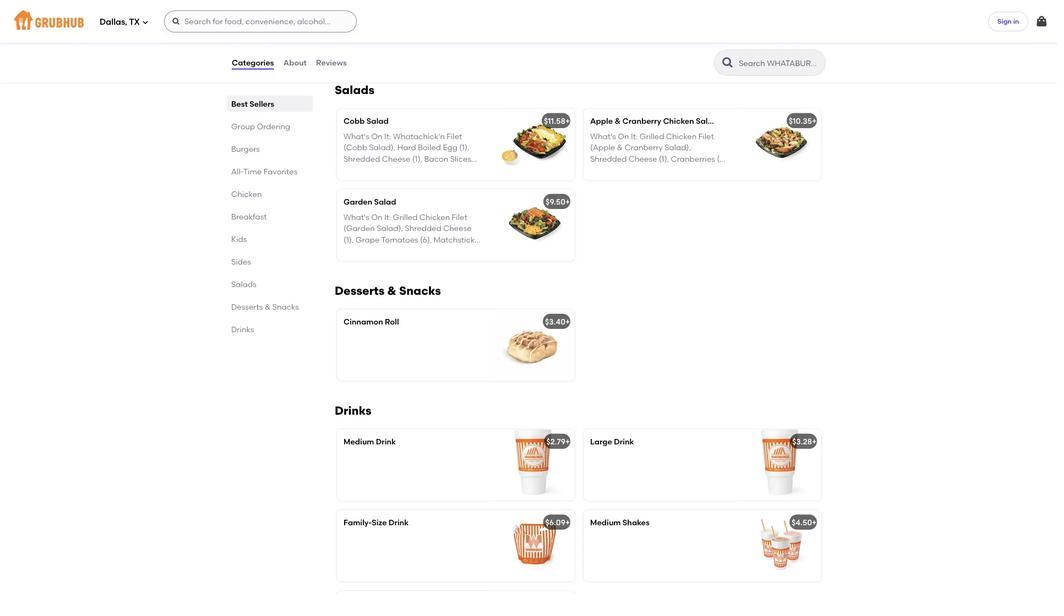 Task type: locate. For each thing, give the bounding box(es) containing it.
0 vertical spatial medium
[[344, 437, 374, 447]]

carrots inside what's on it: grilled chicken filet (garden salad), shredded cheese (1), grape tomatoes (6), matchstick carrots (1)
[[344, 247, 372, 256]]

drinks down desserts & snacks tab
[[231, 325, 254, 334]]

shakes
[[623, 518, 650, 528]]

categories
[[232, 58, 274, 67]]

it: inside what's on it: grilled chicken filet (garden salad), shredded cheese (1), grape tomatoes (6), matchstick carrots (1)
[[384, 213, 391, 222]]

salads
[[335, 83, 374, 97], [231, 280, 257, 289]]

apple up '(apple'
[[590, 116, 613, 126]]

& up roll
[[387, 284, 396, 298]]

tomatoes
[[383, 166, 420, 175], [381, 235, 418, 245]]

cheese inside what's on it: grilled chicken filet (garden salad), shredded cheese (1), grape tomatoes (6), matchstick carrots (1)
[[443, 224, 472, 234]]

matchstick inside what's on it: grilled chicken filet (garden salad), shredded cheese (1), grape tomatoes (6), matchstick carrots (1)
[[434, 235, 475, 245]]

svg image
[[1035, 15, 1048, 28], [172, 17, 181, 26], [142, 19, 149, 26]]

0 horizontal spatial shredded
[[344, 154, 380, 164]]

2 horizontal spatial svg image
[[1035, 15, 1048, 28]]

1 vertical spatial desserts
[[231, 302, 263, 312]]

1 vertical spatial (6),
[[420, 235, 432, 245]]

1 horizontal spatial svg image
[[172, 17, 181, 26]]

1 vertical spatial carrots
[[344, 247, 372, 256]]

snacks inside tab
[[272, 302, 299, 312]]

reviews
[[316, 58, 347, 67]]

medium for medium drink
[[344, 437, 374, 447]]

grilled inside what's on it: grilled chicken filet (garden salad), shredded cheese (1), grape tomatoes (6), matchstick carrots (1)
[[393, 213, 418, 222]]

0 vertical spatial grape
[[357, 166, 381, 175]]

0 horizontal spatial salads
[[231, 280, 257, 289]]

(1), down the (garden
[[344, 235, 354, 245]]

grated
[[435, 166, 462, 175]]

1 horizontal spatial desserts & snacks
[[335, 284, 441, 298]]

salad down red
[[374, 197, 396, 207]]

$4.50 +
[[792, 518, 817, 528]]

(1) down the (garden
[[374, 247, 382, 256]]

all-time favorites
[[231, 167, 297, 176]]

1 horizontal spatial snacks
[[399, 284, 441, 298]]

on down cobb salad
[[371, 132, 382, 141]]

it: inside the what's on it: whatachick'n filet (cobb salad), hard boiled egg (1), shredded cheese (1), bacon slices (3), grape tomatoes (6), grated carrots, red roma blend
[[384, 132, 391, 141]]

burgers
[[231, 144, 260, 154]]

$10.35 +
[[789, 116, 817, 126]]

filet down grated on the top
[[452, 213, 467, 222]]

$11.58
[[544, 116, 565, 126]]

grilled inside what's on it: grilled chicken filet (apple & cranberry salad), shredded cheese (1), cranberries (1), apple slices, matchstick carrots (1)
[[640, 132, 664, 141]]

it: down apple & cranberry chicken salad
[[631, 132, 638, 141]]

$2.79 +
[[546, 437, 570, 447]]

about
[[283, 58, 307, 67]]

shredded inside what's on it: grilled chicken filet (garden salad), shredded cheese (1), grape tomatoes (6), matchstick carrots (1)
[[405, 224, 441, 234]]

what's up (cobb
[[344, 132, 369, 141]]

grilled for shredded
[[393, 213, 418, 222]]

filet for what's on it: grilled chicken filet (apple & cranberry salad), shredded cheese (1), cranberries (1), apple slices, matchstick carrots (1)
[[698, 132, 714, 141]]

0 vertical spatial tomatoes
[[383, 166, 420, 175]]

red
[[376, 177, 390, 186]]

chicken up breakfast
[[231, 189, 262, 199]]

sellers
[[250, 99, 274, 108]]

0 vertical spatial carrots
[[682, 166, 710, 175]]

1 horizontal spatial desserts
[[335, 284, 384, 298]]

cobb
[[344, 116, 365, 126]]

salad for $9.50 +
[[374, 197, 396, 207]]

1 vertical spatial grape
[[356, 235, 380, 245]]

drink
[[376, 437, 396, 447], [614, 437, 634, 447], [389, 518, 409, 528]]

on inside what's on it: grilled chicken filet (garden salad), shredded cheese (1), grape tomatoes (6), matchstick carrots (1)
[[371, 213, 382, 222]]

drinks inside tab
[[231, 325, 254, 334]]

sign
[[998, 17, 1012, 25]]

1 vertical spatial (1)
[[374, 247, 382, 256]]

on inside the what's on it: whatachick'n filet (cobb salad), hard boiled egg (1), shredded cheese (1), bacon slices (3), grape tomatoes (6), grated carrots, red roma blend
[[371, 132, 382, 141]]

0 horizontal spatial drinks
[[231, 325, 254, 334]]

& inside tab
[[265, 302, 271, 312]]

apple
[[590, 116, 613, 126], [590, 166, 612, 175]]

filet up egg
[[447, 132, 462, 141]]

desserts up cinnamon
[[335, 284, 384, 298]]

+ for $10.35 +
[[812, 116, 817, 126]]

grape inside what's on it: grilled chicken filet (garden salad), shredded cheese (1), grape tomatoes (6), matchstick carrots (1)
[[356, 235, 380, 245]]

drinks up medium drink
[[335, 404, 371, 418]]

grape down the (garden
[[356, 235, 380, 245]]

filet inside the what's on it: whatachick'n filet (cobb salad), hard boiled egg (1), shredded cheese (1), bacon slices (3), grape tomatoes (6), grated carrots, red roma blend
[[447, 132, 462, 141]]

1 horizontal spatial cheese
[[443, 224, 472, 234]]

what's inside what's on it: grilled chicken filet (apple & cranberry salad), shredded cheese (1), cranberries (1), apple slices, matchstick carrots (1)
[[590, 132, 616, 141]]

1 horizontal spatial matchstick
[[639, 166, 680, 175]]

it:
[[384, 132, 391, 141], [631, 132, 638, 141], [384, 213, 391, 222]]

salad
[[367, 116, 389, 126], [696, 116, 718, 126], [374, 197, 396, 207]]

garden salad image
[[492, 190, 575, 262]]

0 vertical spatial apple
[[590, 116, 613, 126]]

main navigation navigation
[[0, 0, 1057, 43]]

tomatoes inside what's on it: grilled chicken filet (garden salad), shredded cheese (1), grape tomatoes (6), matchstick carrots (1)
[[381, 235, 418, 245]]

grilled down roma at left
[[393, 213, 418, 222]]

dallas, tx
[[100, 17, 140, 27]]

0 vertical spatial (1)
[[712, 166, 720, 175]]

salad), up cranberries at the top right of page
[[665, 143, 691, 153]]

chicken up cranberries at the top right of page
[[666, 132, 697, 141]]

(1), up the slices
[[459, 143, 469, 153]]

0 horizontal spatial desserts
[[231, 302, 263, 312]]

medium
[[344, 437, 374, 447], [590, 518, 621, 528]]

ordering
[[257, 122, 290, 131]]

filet for what's on it: grilled chicken filet (garden salad), shredded cheese (1), grape tomatoes (6), matchstick carrots (1)
[[452, 213, 467, 222]]

1 vertical spatial apple
[[590, 166, 612, 175]]

salads tab
[[231, 279, 308, 290]]

chicken tab
[[231, 188, 308, 200]]

cranberry up slices,
[[625, 143, 663, 153]]

drinks tab
[[231, 324, 308, 335]]

what's up '(apple'
[[590, 132, 616, 141]]

0 vertical spatial desserts & snacks
[[335, 284, 441, 298]]

what's
[[344, 132, 369, 141], [590, 132, 616, 141], [344, 213, 369, 222]]

roll
[[385, 317, 399, 327]]

filet
[[447, 132, 462, 141], [698, 132, 714, 141], [452, 213, 467, 222]]

0 vertical spatial grilled
[[640, 132, 664, 141]]

0 vertical spatial (6),
[[422, 166, 434, 175]]

salads up cobb
[[335, 83, 374, 97]]

1 vertical spatial grilled
[[393, 213, 418, 222]]

0 vertical spatial snacks
[[399, 284, 441, 298]]

(1), right cranberries at the top right of page
[[717, 154, 727, 164]]

kids tab
[[231, 233, 308, 245]]

0 horizontal spatial medium
[[344, 437, 374, 447]]

apple inside what's on it: grilled chicken filet (apple & cranberry salad), shredded cheese (1), cranberries (1), apple slices, matchstick carrots (1)
[[590, 166, 612, 175]]

+ for $3.28 +
[[812, 437, 817, 447]]

shredded down '(apple'
[[590, 154, 627, 164]]

& right '(apple'
[[617, 143, 623, 153]]

0 vertical spatial matchstick
[[639, 166, 680, 175]]

it: for hard
[[384, 132, 391, 141]]

(3),
[[344, 166, 355, 175]]

salads down sides
[[231, 280, 257, 289]]

&
[[615, 116, 621, 126], [617, 143, 623, 153], [387, 284, 396, 298], [265, 302, 271, 312]]

salads inside tab
[[231, 280, 257, 289]]

carrots down cranberries at the top right of page
[[682, 166, 710, 175]]

breakfast
[[231, 212, 267, 221]]

shredded down the blend
[[405, 224, 441, 234]]

(1), inside what's on it: grilled chicken filet (garden salad), shredded cheese (1), grape tomatoes (6), matchstick carrots (1)
[[344, 235, 354, 245]]

& up '(apple'
[[615, 116, 621, 126]]

$2.79
[[546, 437, 565, 447]]

(1) inside what's on it: grilled chicken filet (garden salad), shredded cheese (1), grape tomatoes (6), matchstick carrots (1)
[[374, 247, 382, 256]]

& inside what's on it: grilled chicken filet (apple & cranberry salad), shredded cheese (1), cranberries (1), apple slices, matchstick carrots (1)
[[617, 143, 623, 153]]

desserts
[[335, 284, 384, 298], [231, 302, 263, 312]]

(1),
[[459, 143, 469, 153], [412, 154, 422, 164], [659, 154, 669, 164], [717, 154, 727, 164], [344, 235, 354, 245]]

on down garden salad
[[371, 213, 382, 222]]

2 apple from the top
[[590, 166, 612, 175]]

it: inside what's on it: grilled chicken filet (apple & cranberry salad), shredded cheese (1), cranberries (1), apple slices, matchstick carrots (1)
[[631, 132, 638, 141]]

chicken inside the "chicken" tab
[[231, 189, 262, 199]]

$3.40
[[545, 317, 565, 327]]

1 horizontal spatial grilled
[[640, 132, 664, 141]]

it: down cobb salad
[[384, 132, 391, 141]]

cranberries
[[671, 154, 715, 164]]

tomatoes inside the what's on it: whatachick'n filet (cobb salad), hard boiled egg (1), shredded cheese (1), bacon slices (3), grape tomatoes (6), grated carrots, red roma blend
[[383, 166, 420, 175]]

1 vertical spatial medium
[[590, 518, 621, 528]]

filet inside what's on it: grilled chicken filet (garden salad), shredded cheese (1), grape tomatoes (6), matchstick carrots (1)
[[452, 213, 467, 222]]

apple down '(apple'
[[590, 166, 612, 175]]

1 horizontal spatial carrots
[[682, 166, 710, 175]]

(cobb
[[344, 143, 367, 153]]

grilled
[[640, 132, 664, 141], [393, 213, 418, 222]]

what's inside the what's on it: whatachick'n filet (cobb salad), hard boiled egg (1), shredded cheese (1), bacon slices (3), grape tomatoes (6), grated carrots, red roma blend
[[344, 132, 369, 141]]

large drink
[[590, 437, 634, 447]]

salad), left hard
[[369, 143, 395, 153]]

(6),
[[422, 166, 434, 175], [420, 235, 432, 245]]

tomatoes up roma at left
[[383, 166, 420, 175]]

$3.28 +
[[792, 437, 817, 447]]

$10.35
[[789, 116, 812, 126]]

$6.09 +
[[545, 518, 570, 528]]

carrots,
[[344, 177, 374, 186]]

favorites
[[264, 167, 297, 176]]

0 horizontal spatial (1)
[[374, 247, 382, 256]]

family-size drink
[[344, 518, 409, 528]]

1 horizontal spatial drinks
[[335, 404, 371, 418]]

& down salads tab
[[265, 302, 271, 312]]

family-
[[344, 518, 372, 528]]

0 horizontal spatial cheese
[[382, 154, 410, 164]]

salad right cobb
[[367, 116, 389, 126]]

shredded down (cobb
[[344, 154, 380, 164]]

0 vertical spatial drinks
[[231, 325, 254, 334]]

desserts & snacks
[[335, 284, 441, 298], [231, 302, 299, 312]]

cobb salad
[[344, 116, 389, 126]]

2 horizontal spatial shredded
[[590, 154, 627, 164]]

1 horizontal spatial salads
[[335, 83, 374, 97]]

0 horizontal spatial matchstick
[[434, 235, 475, 245]]

salad), right the (garden
[[377, 224, 403, 234]]

+ for $3.40 +
[[565, 317, 570, 327]]

desserts & snacks down salads tab
[[231, 302, 299, 312]]

tomatoes down garden salad
[[381, 235, 418, 245]]

chicken
[[663, 116, 694, 126], [666, 132, 697, 141], [231, 189, 262, 199], [419, 213, 450, 222]]

+
[[565, 116, 570, 126], [812, 116, 817, 126], [565, 197, 570, 207], [565, 317, 570, 327], [565, 437, 570, 447], [812, 437, 817, 447], [565, 518, 570, 528], [812, 518, 817, 528]]

carrots
[[682, 166, 710, 175], [344, 247, 372, 256]]

cheese
[[382, 154, 410, 164], [629, 154, 657, 164], [443, 224, 472, 234]]

2 horizontal spatial cheese
[[629, 154, 657, 164]]

on for (garden
[[371, 213, 382, 222]]

1 vertical spatial cranberry
[[625, 143, 663, 153]]

grilled down apple & cranberry chicken salad
[[640, 132, 664, 141]]

1 vertical spatial salads
[[231, 280, 257, 289]]

what's on it: grilled chicken filet (apple & cranberry salad), shredded cheese (1), cranberries (1), apple slices, matchstick carrots (1)
[[590, 132, 727, 175]]

egg
[[443, 143, 457, 153]]

chicken down the blend
[[419, 213, 450, 222]]

cinnamon
[[344, 317, 383, 327]]

(1)
[[712, 166, 720, 175], [374, 247, 382, 256]]

what's inside what's on it: grilled chicken filet (garden salad), shredded cheese (1), grape tomatoes (6), matchstick carrots (1)
[[344, 213, 369, 222]]

on
[[371, 132, 382, 141], [618, 132, 629, 141], [371, 213, 382, 222]]

sign in button
[[988, 12, 1028, 31]]

filet up cranberries at the top right of page
[[698, 132, 714, 141]]

desserts & snacks up roll
[[335, 284, 441, 298]]

carrots down the (garden
[[344, 247, 372, 256]]

drinks
[[231, 325, 254, 334], [335, 404, 371, 418]]

1 vertical spatial desserts & snacks
[[231, 302, 299, 312]]

on inside what's on it: grilled chicken filet (apple & cranberry salad), shredded cheese (1), cranberries (1), apple slices, matchstick carrots (1)
[[618, 132, 629, 141]]

1 horizontal spatial shredded
[[405, 224, 441, 234]]

grape up carrots,
[[357, 166, 381, 175]]

cranberry
[[622, 116, 661, 126], [625, 143, 663, 153]]

best sellers tab
[[231, 98, 308, 110]]

1 horizontal spatial medium
[[590, 518, 621, 528]]

group ordering tab
[[231, 121, 308, 132]]

grape
[[357, 166, 381, 175], [356, 235, 380, 245]]

group ordering
[[231, 122, 290, 131]]

it: down garden salad
[[384, 213, 391, 222]]

1 vertical spatial matchstick
[[434, 235, 475, 245]]

cranberry up what's on it: grilled chicken filet (apple & cranberry salad), shredded cheese (1), cranberries (1), apple slices, matchstick carrots (1) at the right top of page
[[622, 116, 661, 126]]

0 vertical spatial desserts
[[335, 284, 384, 298]]

salad), inside what's on it: grilled chicken filet (garden salad), shredded cheese (1), grape tomatoes (6), matchstick carrots (1)
[[377, 224, 403, 234]]

snacks
[[399, 284, 441, 298], [272, 302, 299, 312]]

0 vertical spatial cranberry
[[622, 116, 661, 126]]

what's for what's on it: grilled chicken filet (garden salad), shredded cheese (1), grape tomatoes (6), matchstick carrots (1)
[[344, 213, 369, 222]]

sides tab
[[231, 256, 308, 268]]

0 horizontal spatial carrots
[[344, 247, 372, 256]]

1 vertical spatial snacks
[[272, 302, 299, 312]]

(1) down cranberries at the top right of page
[[712, 166, 720, 175]]

0 horizontal spatial grilled
[[393, 213, 418, 222]]

what's up the (garden
[[344, 213, 369, 222]]

1 vertical spatial tomatoes
[[381, 235, 418, 245]]

0 horizontal spatial snacks
[[272, 302, 299, 312]]

all-time favorites tab
[[231, 166, 308, 177]]

chicken up what's on it: grilled chicken filet (apple & cranberry salad), shredded cheese (1), cranberries (1), apple slices, matchstick carrots (1) at the right top of page
[[663, 116, 694, 126]]

chicken inside what's on it: grilled chicken filet (garden salad), shredded cheese (1), grape tomatoes (6), matchstick carrots (1)
[[419, 213, 450, 222]]

1 horizontal spatial (1)
[[712, 166, 720, 175]]

+ for $2.79 +
[[565, 437, 570, 447]]

it: for &
[[631, 132, 638, 141]]

matchstick
[[639, 166, 680, 175], [434, 235, 475, 245]]

salad),
[[369, 143, 395, 153], [665, 143, 691, 153], [377, 224, 403, 234]]

desserts down salads tab
[[231, 302, 263, 312]]

0 horizontal spatial desserts & snacks
[[231, 302, 299, 312]]

on up slices,
[[618, 132, 629, 141]]

kids
[[231, 235, 247, 244]]

0 horizontal spatial svg image
[[142, 19, 149, 26]]

salad up cranberries at the top right of page
[[696, 116, 718, 126]]

filet inside what's on it: grilled chicken filet (apple & cranberry salad), shredded cheese (1), cranberries (1), apple slices, matchstick carrots (1)
[[698, 132, 714, 141]]



Task type: describe. For each thing, give the bounding box(es) containing it.
large
[[590, 437, 612, 447]]

medium shakes image
[[739, 511, 821, 583]]

medium shakes
[[590, 518, 650, 528]]

on for (apple
[[618, 132, 629, 141]]

Search WHATABURGER search field
[[738, 58, 822, 68]]

Search for food, convenience, alcohol... search field
[[164, 10, 357, 32]]

$11.58 +
[[544, 116, 570, 126]]

medium for medium shakes
[[590, 518, 621, 528]]

it: for salad),
[[384, 213, 391, 222]]

best sellers
[[231, 99, 274, 108]]

on for salad),
[[371, 132, 382, 141]]

slices,
[[614, 166, 637, 175]]

what's on it: whatachick'n filet (cobb salad), hard boiled egg (1), shredded cheese (1), bacon slices (3), grape tomatoes (6), grated carrots, red roma blend
[[344, 132, 471, 186]]

slices
[[450, 154, 471, 164]]

cinnamon roll image
[[492, 310, 575, 382]]

carrots inside what's on it: grilled chicken filet (apple & cranberry salad), shredded cheese (1), cranberries (1), apple slices, matchstick carrots (1)
[[682, 166, 710, 175]]

(garden
[[344, 224, 375, 234]]

cheese inside the what's on it: whatachick'n filet (cobb salad), hard boiled egg (1), shredded cheese (1), bacon slices (3), grape tomatoes (6), grated carrots, red roma blend
[[382, 154, 410, 164]]

cinnamon roll
[[344, 317, 399, 327]]

drink for large drink
[[614, 437, 634, 447]]

sides
[[231, 257, 251, 266]]

(6), inside the what's on it: whatachick'n filet (cobb salad), hard boiled egg (1), shredded cheese (1), bacon slices (3), grape tomatoes (6), grated carrots, red roma blend
[[422, 166, 434, 175]]

garden salad
[[344, 197, 396, 207]]

tx
[[129, 17, 140, 27]]

categories button
[[231, 43, 275, 83]]

medium drink
[[344, 437, 396, 447]]

shredded inside the what's on it: whatachick'n filet (cobb salad), hard boiled egg (1), shredded cheese (1), bacon slices (3), grape tomatoes (6), grated carrots, red roma blend
[[344, 154, 380, 164]]

apple & cranberry chicken salad
[[590, 116, 718, 126]]

(1) inside what's on it: grilled chicken filet (apple & cranberry salad), shredded cheese (1), cranberries (1), apple slices, matchstick carrots (1)
[[712, 166, 720, 175]]

whatachick'n
[[393, 132, 445, 141]]

medium drink image
[[492, 430, 575, 502]]

grape inside the what's on it: whatachick'n filet (cobb salad), hard boiled egg (1), shredded cheese (1), bacon slices (3), grape tomatoes (6), grated carrots, red roma blend
[[357, 166, 381, 175]]

what's for what's on it: whatachick'n filet (cobb salad), hard boiled egg (1), shredded cheese (1), bacon slices (3), grape tomatoes (6), grated carrots, red roma blend
[[344, 132, 369, 141]]

0 vertical spatial salads
[[335, 83, 374, 97]]

what's on it: grilled chicken filet (garden salad), shredded cheese (1), grape tomatoes (6), matchstick carrots (1)
[[344, 213, 475, 256]]

(6), inside what's on it: grilled chicken filet (garden salad), shredded cheese (1), grape tomatoes (6), matchstick carrots (1)
[[420, 235, 432, 245]]

shredded inside what's on it: grilled chicken filet (apple & cranberry salad), shredded cheese (1), cranberries (1), apple slices, matchstick carrots (1)
[[590, 154, 627, 164]]

sign in
[[998, 17, 1019, 25]]

size
[[372, 518, 387, 528]]

(1), down hard
[[412, 154, 422, 164]]

dallas,
[[100, 17, 127, 27]]

$3.28
[[792, 437, 812, 447]]

matchstick inside what's on it: grilled chicken filet (apple & cranberry salad), shredded cheese (1), cranberries (1), apple slices, matchstick carrots (1)
[[639, 166, 680, 175]]

blend
[[416, 177, 437, 186]]

best
[[231, 99, 248, 108]]

$9.50
[[546, 197, 565, 207]]

grilled for cranberry
[[640, 132, 664, 141]]

(apple
[[590, 143, 615, 153]]

cobb salad image
[[492, 109, 575, 181]]

what's for what's on it: grilled chicken filet (apple & cranberry salad), shredded cheese (1), cranberries (1), apple slices, matchstick carrots (1)
[[590, 132, 616, 141]]

boiled
[[418, 143, 441, 153]]

drink for medium drink
[[376, 437, 396, 447]]

$4.50
[[792, 518, 812, 528]]

all-
[[231, 167, 243, 176]]

time
[[243, 167, 262, 176]]

salad for $11.58 +
[[367, 116, 389, 126]]

hard
[[397, 143, 416, 153]]

desserts & snacks inside tab
[[231, 302, 299, 312]]

family-size drink image
[[492, 511, 575, 583]]

1 vertical spatial drinks
[[335, 404, 371, 418]]

$9.50 +
[[546, 197, 570, 207]]

chicken inside what's on it: grilled chicken filet (apple & cranberry salad), shredded cheese (1), cranberries (1), apple slices, matchstick carrots (1)
[[666, 132, 697, 141]]

medium malts image
[[492, 592, 575, 595]]

reviews button
[[316, 43, 347, 83]]

$3.40 +
[[545, 317, 570, 327]]

salad), inside the what's on it: whatachick'n filet (cobb salad), hard boiled egg (1), shredded cheese (1), bacon slices (3), grape tomatoes (6), grated carrots, red roma blend
[[369, 143, 395, 153]]

apple & cranberry chicken salad image
[[739, 109, 821, 181]]

large drink image
[[739, 430, 821, 502]]

$6.09
[[545, 518, 565, 528]]

group
[[231, 122, 255, 131]]

bacon
[[424, 154, 448, 164]]

desserts inside tab
[[231, 302, 263, 312]]

+ for $9.50 +
[[565, 197, 570, 207]]

desserts & snacks tab
[[231, 301, 308, 313]]

garden
[[344, 197, 372, 207]]

search icon image
[[721, 56, 734, 69]]

salad), inside what's on it: grilled chicken filet (apple & cranberry salad), shredded cheese (1), cranberries (1), apple slices, matchstick carrots (1)
[[665, 143, 691, 153]]

about button
[[283, 43, 307, 83]]

breakfast tab
[[231, 211, 308, 222]]

(1), left cranberries at the top right of page
[[659, 154, 669, 164]]

+ for $11.58 +
[[565, 116, 570, 126]]

+ for $4.50 +
[[812, 518, 817, 528]]

in
[[1013, 17, 1019, 25]]

+ for $6.09 +
[[565, 518, 570, 528]]

family fry box image
[[492, 0, 575, 61]]

1 apple from the top
[[590, 116, 613, 126]]

cranberry inside what's on it: grilled chicken filet (apple & cranberry salad), shredded cheese (1), cranberries (1), apple slices, matchstick carrots (1)
[[625, 143, 663, 153]]

roma
[[392, 177, 414, 186]]

burgers tab
[[231, 143, 308, 155]]

cheese inside what's on it: grilled chicken filet (apple & cranberry salad), shredded cheese (1), cranberries (1), apple slices, matchstick carrots (1)
[[629, 154, 657, 164]]



Task type: vqa. For each thing, say whether or not it's contained in the screenshot.
'Sabor Mexicano' icon
no



